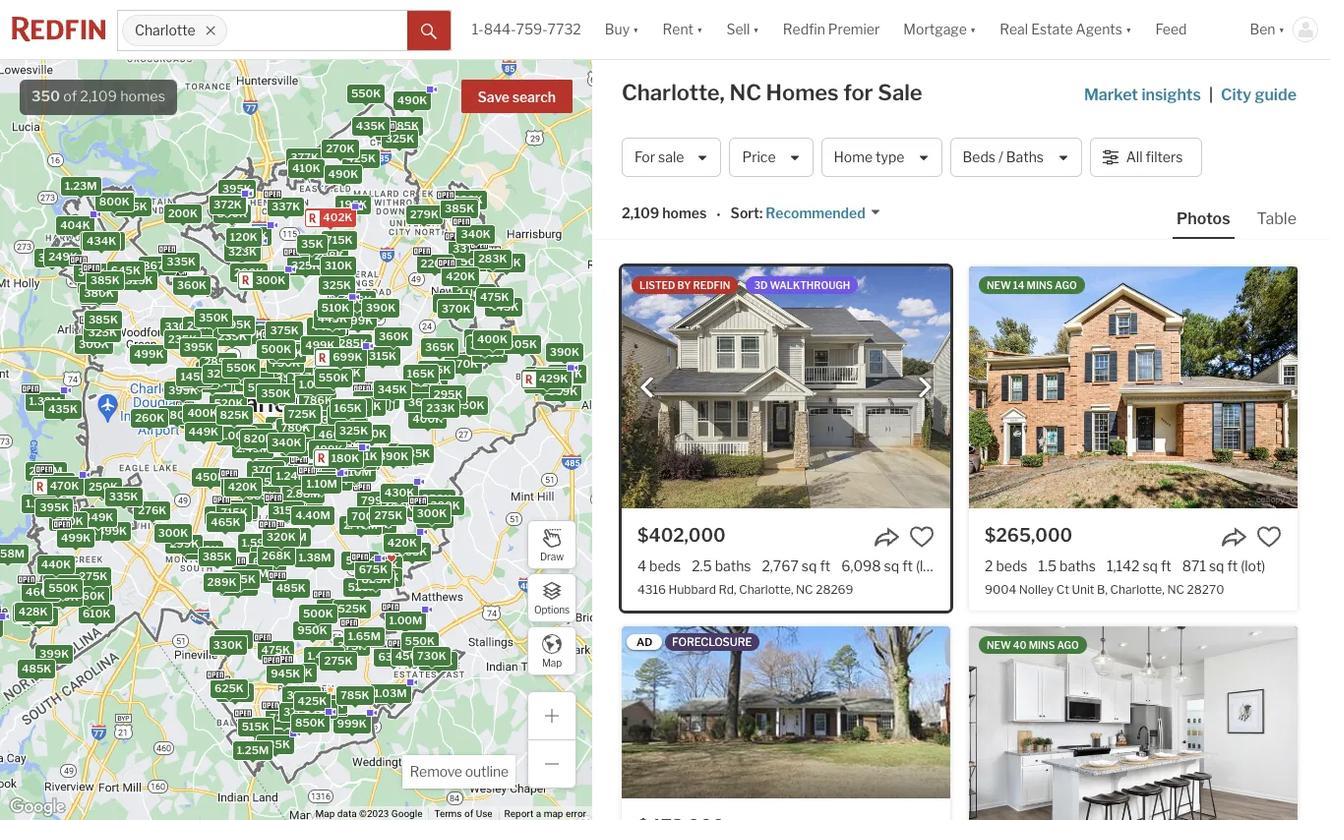 Task type: describe. For each thing, give the bounding box(es) containing it.
0 vertical spatial 1.65m
[[332, 408, 364, 422]]

1 horizontal spatial 675k
[[359, 563, 388, 577]]

610k
[[83, 607, 111, 621]]

beds / baths button
[[950, 138, 1082, 177]]

0 horizontal spatial 1.10m
[[307, 477, 338, 490]]

950k
[[298, 623, 328, 637]]

1 vertical spatial 650k
[[314, 698, 344, 711]]

1 vertical spatial 270k
[[278, 432, 307, 446]]

70k
[[303, 238, 326, 252]]

351k
[[78, 265, 105, 279]]

baths for $265,000
[[1060, 558, 1097, 575]]

0 horizontal spatial 402k
[[18, 605, 48, 619]]

4 beds
[[638, 558, 681, 575]]

375k up 610k
[[79, 585, 108, 599]]

425k up "430k"
[[393, 448, 422, 462]]

0 vertical spatial 330k
[[165, 320, 194, 334]]

499k up 1.07m
[[313, 443, 343, 457]]

units down 283k
[[466, 286, 493, 300]]

0 vertical spatial 435k
[[356, 119, 386, 133]]

beds for $265,000
[[997, 558, 1028, 575]]

remove charlotte image
[[205, 25, 217, 36]]

1.07m
[[298, 465, 331, 479]]

1 horizontal spatial 2.40m
[[344, 518, 378, 532]]

2 vertical spatial 750k
[[258, 732, 288, 745]]

map for map
[[542, 657, 562, 669]]

2 vertical spatial 315k
[[273, 504, 300, 517]]

390k right 279k
[[446, 199, 476, 213]]

420k up the 575k
[[228, 480, 258, 493]]

1 horizontal spatial 749k
[[301, 394, 330, 407]]

2 vertical spatial 465k
[[211, 516, 241, 529]]

388k
[[453, 193, 483, 206]]

home type
[[834, 149, 905, 166]]

▾ for sell ▾
[[753, 21, 760, 38]]

terms of use
[[435, 809, 493, 820]]

1 horizontal spatial 1.00m
[[389, 614, 423, 627]]

370k up "430k"
[[389, 449, 418, 463]]

2,109 inside 2,109 homes •
[[622, 205, 660, 222]]

775k
[[304, 394, 332, 408]]

1 vertical spatial 299k
[[170, 537, 199, 551]]

399k down 406k
[[39, 647, 69, 661]]

420k down 670k
[[388, 536, 417, 550]]

485k up 279k
[[390, 119, 419, 133]]

0 horizontal spatial 850k
[[47, 578, 77, 591]]

2 vertical spatial 435k
[[48, 403, 78, 416]]

1 horizontal spatial 335k
[[109, 489, 138, 503]]

550k up 537k
[[351, 87, 381, 100]]

2 vertical spatial 725k
[[270, 712, 298, 725]]

550k up the 950k
[[321, 601, 351, 614]]

for
[[635, 149, 656, 166]]

375k left '630k'
[[338, 639, 367, 653]]

420k up 487k
[[446, 269, 476, 283]]

699k
[[333, 350, 363, 364]]

340k down 758k
[[255, 370, 285, 384]]

7732
[[548, 21, 582, 38]]

0 vertical spatial 1.20m
[[236, 425, 268, 439]]

0 vertical spatial 825k
[[220, 408, 249, 421]]

35k
[[301, 237, 324, 250]]

2 horizontal spatial 330k
[[333, 353, 363, 367]]

mins for 14
[[1027, 280, 1054, 291]]

499k down the 447k
[[61, 531, 91, 545]]

a
[[536, 809, 542, 820]]

0 horizontal spatial homes
[[120, 88, 165, 105]]

325k up 669k
[[555, 368, 584, 382]]

1.04m
[[299, 378, 332, 391]]

new 40 mins ago
[[987, 640, 1080, 652]]

1 horizontal spatial 290k
[[318, 474, 348, 488]]

price button
[[730, 138, 814, 177]]

485k down 406k
[[22, 662, 51, 676]]

homes inside 2,109 homes •
[[663, 205, 707, 222]]

units left 1.17m
[[258, 380, 285, 394]]

0 vertical spatial 2.40m
[[226, 429, 260, 443]]

786k
[[304, 393, 333, 407]]

city guide link
[[1222, 84, 1301, 107]]

ago for new 40 mins ago
[[1058, 640, 1080, 652]]

0 horizontal spatial 335k
[[68, 524, 97, 538]]

485k down "2.49m"
[[262, 459, 291, 473]]

2.5
[[692, 558, 712, 575]]

2 horizontal spatial 395k
[[222, 181, 252, 195]]

report
[[505, 809, 534, 820]]

1.45m
[[308, 650, 340, 663]]

487k
[[467, 332, 497, 345]]

1 horizontal spatial 360k
[[226, 572, 256, 586]]

ft for 2,767 sq ft
[[820, 558, 831, 575]]

home type button
[[822, 138, 943, 177]]

$402,000
[[638, 526, 726, 546]]

1 horizontal spatial 470k
[[270, 419, 299, 432]]

844-
[[484, 21, 516, 38]]

260k
[[135, 411, 165, 424]]

325k down 310k
[[322, 278, 352, 292]]

ad region
[[622, 627, 951, 821]]

670k
[[363, 517, 392, 531]]

325k down 70k
[[291, 258, 320, 272]]

1 horizontal spatial 235k
[[218, 330, 247, 343]]

300k down 276k at the left bottom of page
[[158, 526, 188, 540]]

sort
[[731, 205, 760, 222]]

new for new 14 mins ago
[[987, 280, 1012, 291]]

1 horizontal spatial 395k
[[184, 340, 213, 354]]

google
[[392, 809, 423, 820]]

795k
[[274, 346, 303, 360]]

options
[[534, 604, 570, 616]]

units up 595k
[[196, 319, 223, 333]]

recommended button
[[763, 204, 882, 223]]

0 vertical spatial 365k
[[425, 340, 455, 353]]

375k up 583k
[[270, 324, 299, 337]]

478k
[[349, 449, 378, 463]]

table button
[[1254, 209, 1301, 237]]

1.24m
[[276, 469, 308, 483]]

120k
[[230, 230, 258, 244]]

3d
[[754, 280, 768, 291]]

previous button image
[[638, 378, 658, 398]]

375k up 233k
[[422, 363, 451, 377]]

2 units up 595k
[[187, 319, 223, 333]]

1 vertical spatial 365k
[[408, 396, 438, 409]]

445k down 286k
[[318, 311, 347, 325]]

340k down 780k
[[272, 436, 302, 449]]

0 horizontal spatial nc
[[730, 80, 762, 105]]

390k right 491k on the bottom of the page
[[379, 449, 409, 463]]

0 vertical spatial 475k
[[480, 290, 510, 304]]

1 horizontal spatial 449k
[[189, 425, 219, 438]]

1 horizontal spatial 429k
[[539, 372, 568, 386]]

447k
[[84, 510, 113, 524]]

0 vertical spatial 750k
[[271, 356, 300, 370]]

399k down 520k
[[184, 412, 214, 426]]

3.00m
[[284, 503, 319, 517]]

1.40m
[[251, 382, 284, 395]]

1 vertical spatial 1.20m
[[274, 530, 307, 543]]

288k
[[272, 505, 302, 518]]

0 horizontal spatial 315k
[[126, 273, 153, 287]]

499k up 309k at left top
[[305, 338, 335, 352]]

draw
[[540, 551, 564, 563]]

1 horizontal spatial 275k
[[324, 654, 353, 668]]

1 horizontal spatial 545k
[[528, 376, 558, 390]]

0 vertical spatial 725k
[[228, 364, 256, 378]]

charlotte
[[135, 22, 195, 39]]

485k down 268k on the bottom left of page
[[276, 582, 306, 595]]

1 horizontal spatial 165k
[[407, 366, 435, 380]]

0 vertical spatial 442k
[[84, 510, 114, 524]]

340k down 699k
[[318, 369, 348, 383]]

375k up 120k
[[214, 197, 243, 210]]

648k
[[325, 452, 355, 466]]

photo of 4316 hubbard rd, charlotte, nc 28269 image
[[622, 267, 951, 509]]

440k
[[41, 557, 71, 571]]

▾ for ben ▾
[[1279, 21, 1286, 38]]

28270
[[1188, 583, 1225, 598]]

2 horizontal spatial 470k
[[358, 427, 387, 441]]

370k down "2.49m"
[[251, 463, 281, 477]]

1 horizontal spatial 299k
[[344, 313, 373, 327]]

1 horizontal spatial 460k
[[75, 589, 105, 602]]

sq for 1,142
[[1143, 558, 1159, 575]]

367k
[[143, 259, 172, 273]]

0 vertical spatial 275k
[[374, 508, 403, 522]]

550k down 440k
[[48, 581, 78, 595]]

1 vertical spatial 435k
[[269, 340, 299, 354]]

beds
[[963, 149, 996, 166]]

390k up 960k
[[550, 345, 580, 359]]

unit
[[1072, 583, 1095, 598]]

1 vertical spatial 275k
[[79, 570, 108, 583]]

457k
[[361, 394, 390, 408]]

0 horizontal spatial charlotte,
[[622, 80, 725, 105]]

▾ for rent ▾
[[697, 21, 703, 38]]

1 horizontal spatial charlotte,
[[739, 583, 794, 598]]

redfin premier button
[[772, 0, 892, 59]]

0 vertical spatial 1.00m
[[220, 428, 253, 442]]

370k down 945k
[[284, 706, 313, 719]]

remove
[[410, 764, 463, 781]]

430k
[[385, 486, 415, 500]]

type
[[876, 149, 905, 166]]

325k up 279k
[[386, 132, 415, 145]]

370k up 487k
[[442, 302, 471, 316]]

445k up 518k
[[489, 299, 519, 313]]

0 horizontal spatial 429k
[[332, 366, 361, 379]]

estate
[[1032, 21, 1074, 38]]

2 beds
[[985, 558, 1028, 575]]

remove outline button
[[403, 756, 516, 789]]

2 units down 283k
[[456, 286, 493, 300]]

989k
[[369, 571, 399, 585]]

2 vertical spatial 395k
[[40, 500, 69, 514]]

0 vertical spatial 450k
[[195, 470, 226, 484]]

268k
[[262, 549, 291, 563]]

2 horizontal spatial charlotte,
[[1111, 583, 1165, 598]]

home
[[834, 149, 873, 166]]

1 horizontal spatial 465k
[[319, 428, 349, 441]]

325k up 478k
[[339, 424, 368, 438]]

780k
[[281, 421, 310, 435]]

4.40m
[[296, 508, 330, 522]]

550k up 530k
[[226, 361, 256, 374]]

rd,
[[719, 583, 737, 598]]

1 vertical spatial 750k
[[369, 559, 399, 573]]

630k
[[378, 650, 408, 663]]

40
[[1014, 640, 1027, 652]]

2 horizontal spatial 315k
[[369, 349, 397, 363]]

terms of use link
[[435, 809, 493, 820]]

2 horizontal spatial 285k
[[401, 447, 431, 460]]

399k down the 447k
[[97, 525, 127, 538]]

153k
[[85, 324, 113, 338]]

1 horizontal spatial 1.10m
[[341, 465, 372, 479]]

1 vertical spatial 449k
[[84, 511, 114, 524]]

0 vertical spatial 285k
[[339, 336, 368, 350]]

550k down 699k
[[319, 371, 349, 385]]

mortgage ▾ button
[[892, 0, 989, 59]]

0 horizontal spatial 545k
[[304, 703, 333, 717]]

0 horizontal spatial 675k
[[253, 555, 282, 569]]

300k right 199k on the bottom left of page
[[417, 507, 447, 521]]

2 horizontal spatial 460k
[[319, 428, 349, 441]]

favorite button image
[[1257, 525, 1283, 550]]

1 vertical spatial 285k
[[204, 355, 233, 368]]

ago for new 14 mins ago
[[1056, 280, 1078, 291]]

499k left 595k
[[134, 347, 164, 360]]

1 horizontal spatial 337k
[[453, 242, 482, 256]]

submit search image
[[421, 23, 437, 39]]

favorite button checkbox
[[1257, 525, 1283, 550]]

2 units down 404k
[[85, 234, 121, 247]]

sale
[[878, 80, 923, 105]]

error
[[566, 809, 587, 820]]

530k
[[251, 375, 281, 389]]

425k down 945k
[[298, 694, 327, 708]]

units up 645k at the top left
[[94, 234, 121, 247]]

300k down the 1.59m
[[259, 550, 289, 564]]

sell ▾
[[727, 21, 760, 38]]

420k down 440k
[[17, 606, 46, 620]]

180k
[[331, 451, 360, 465]]

0 horizontal spatial 165k
[[334, 401, 362, 415]]

425k up 195k
[[347, 151, 376, 164]]

0 horizontal spatial 235k
[[168, 332, 197, 346]]

1.32m
[[29, 395, 61, 408]]

2 horizontal spatial 465k
[[366, 392, 396, 406]]

market insights link
[[1085, 64, 1202, 107]]

871
[[1183, 558, 1207, 575]]

feed button
[[1144, 0, 1239, 59]]

1 vertical spatial 715k
[[221, 506, 248, 519]]

1 vertical spatial 825k
[[362, 572, 391, 586]]

buy ▾ button
[[593, 0, 651, 59]]

1 horizontal spatial 490k
[[328, 167, 359, 181]]

350
[[32, 88, 60, 105]]

1 horizontal spatial 402k
[[323, 210, 353, 224]]

1.17m
[[292, 369, 322, 383]]

325k down "353k"
[[88, 326, 117, 340]]

0 horizontal spatial 2,109
[[80, 88, 117, 105]]

1 vertical spatial 1.65m
[[348, 629, 381, 643]]



Task type: vqa. For each thing, say whether or not it's contained in the screenshot.
825K to the middle
yes



Task type: locate. For each thing, give the bounding box(es) containing it.
1 horizontal spatial map
[[542, 657, 562, 669]]

▾ for buy ▾
[[633, 21, 639, 38]]

0 horizontal spatial map
[[316, 809, 335, 820]]

nc
[[730, 80, 762, 105], [796, 583, 814, 598], [1168, 583, 1185, 598]]

400k
[[478, 332, 508, 346], [187, 406, 218, 420], [413, 412, 443, 426], [255, 548, 286, 562], [48, 590, 79, 604]]

units
[[94, 234, 121, 247], [466, 286, 493, 300], [196, 319, 223, 333], [258, 380, 285, 394]]

2 baths from the left
[[1060, 558, 1097, 575]]

285k up 349k
[[204, 355, 233, 368]]

rent
[[663, 21, 694, 38]]

2 vertical spatial 330k
[[213, 638, 243, 652]]

871 sq ft (lot)
[[1183, 558, 1266, 575]]

675k
[[253, 555, 282, 569], [359, 563, 388, 577]]

▾ right mortgage on the right of the page
[[970, 21, 977, 38]]

▾ inside mortgage ▾ dropdown button
[[970, 21, 977, 38]]

5 ▾ from the left
[[1126, 21, 1132, 38]]

ft left 871
[[1162, 558, 1172, 575]]

300k down "353k"
[[79, 337, 109, 351]]

365k left 487k
[[425, 340, 455, 353]]

(lot) for $265,000
[[1242, 558, 1266, 575]]

359k
[[200, 363, 229, 377]]

2.75m
[[29, 465, 63, 478]]

2 vertical spatial 285k
[[401, 447, 431, 460]]

235k up 145k
[[168, 332, 197, 346]]

ago right 14
[[1056, 280, 1078, 291]]

map
[[542, 657, 562, 669], [316, 809, 335, 820]]

350 of 2,109 homes
[[32, 88, 165, 105]]

490k up 537k
[[397, 93, 428, 107]]

ft for 1,142 sq ft
[[1162, 558, 1172, 575]]

2 vertical spatial 345k
[[27, 591, 57, 605]]

233k
[[427, 401, 455, 415]]

mortgage ▾ button
[[904, 0, 977, 59]]

390k right 510k
[[366, 301, 396, 315]]

300k
[[256, 273, 286, 287], [79, 337, 109, 351], [327, 361, 357, 375], [417, 507, 447, 521], [158, 526, 188, 540], [189, 543, 219, 557], [259, 550, 289, 564]]

▾ inside sell ▾ dropdown button
[[753, 21, 760, 38]]

850k left 999k
[[295, 716, 325, 730]]

406k
[[18, 607, 48, 621]]

2 ▾ from the left
[[697, 21, 703, 38]]

rent ▾ button
[[651, 0, 715, 59]]

525k
[[298, 372, 327, 385], [248, 380, 277, 394], [348, 580, 377, 594], [338, 602, 367, 616]]

425k
[[347, 151, 376, 164], [118, 200, 148, 213], [352, 399, 381, 413], [393, 448, 422, 462], [298, 694, 327, 708]]

2 units right '585k'
[[249, 380, 285, 394]]

2 vertical spatial 490k
[[67, 516, 98, 529]]

500k
[[461, 254, 491, 268], [261, 342, 292, 356], [239, 375, 269, 388], [53, 514, 84, 528], [303, 607, 334, 621], [218, 633, 249, 647]]

map for map data ©2023 google
[[316, 809, 335, 820]]

of right 350
[[63, 88, 77, 105]]

2 beds from the left
[[997, 558, 1028, 575]]

399k down 2.88m at the left of the page
[[273, 505, 303, 519]]

399k down 145k
[[168, 384, 198, 398]]

1 baths from the left
[[715, 558, 752, 575]]

(lot)
[[916, 558, 941, 575], [1242, 558, 1266, 575]]

0 horizontal spatial 475k
[[261, 644, 290, 657]]

0 horizontal spatial 345k
[[27, 591, 57, 605]]

750k
[[271, 356, 300, 370], [369, 559, 399, 573], [258, 732, 288, 745]]

439k
[[221, 686, 250, 699]]

0 vertical spatial 315k
[[126, 273, 153, 287]]

1 horizontal spatial 345k
[[226, 480, 255, 493]]

0 vertical spatial 490k
[[397, 93, 428, 107]]

1 vertical spatial 725k
[[288, 407, 317, 421]]

0 vertical spatial 545k
[[528, 376, 558, 390]]

0 horizontal spatial baths
[[715, 558, 752, 575]]

442k down 440k
[[18, 605, 48, 619]]

real estate agents ▾ button
[[989, 0, 1144, 59]]

google image
[[5, 795, 70, 821]]

▾ inside rent ▾ dropdown button
[[697, 21, 703, 38]]

485k up 669k
[[529, 369, 559, 383]]

324k
[[238, 229, 268, 243]]

1 vertical spatial 165k
[[334, 401, 362, 415]]

3 ft from the left
[[1162, 558, 1172, 575]]

4 ▾ from the left
[[970, 21, 977, 38]]

beds for $402,000
[[650, 558, 681, 575]]

0 horizontal spatial 2.40m
[[226, 429, 260, 443]]

0 vertical spatial 290k
[[234, 265, 264, 279]]

450k
[[195, 470, 226, 484], [395, 649, 425, 663]]

new for new 40 mins ago
[[987, 640, 1012, 652]]

470k up 1.75m
[[270, 419, 299, 432]]

1.35m
[[236, 567, 268, 580]]

ft for 6,098 sq ft (lot)
[[903, 558, 913, 575]]

photo of 4421 iron oak ln unit 338/adriana, charlotte, nc 28269 image
[[970, 627, 1298, 821]]

4
[[638, 558, 647, 575]]

1.10m
[[341, 465, 372, 479], [307, 477, 338, 490]]

2 horizontal spatial 825k
[[362, 572, 391, 586]]

1 vertical spatial 360k
[[379, 329, 409, 343]]

6 ▾ from the left
[[1279, 21, 1286, 38]]

2 horizontal spatial nc
[[1168, 583, 1185, 598]]

1 vertical spatial 345k
[[226, 480, 255, 493]]

470k up 491k on the bottom of the page
[[358, 427, 387, 441]]

2,109 down for
[[622, 205, 660, 222]]

sq right the "2,767"
[[802, 558, 817, 575]]

956k
[[294, 425, 323, 439]]

mins for 40
[[1029, 640, 1056, 652]]

365k right 457k
[[408, 396, 438, 409]]

330k up 625k
[[213, 638, 243, 652]]

map inside button
[[542, 657, 562, 669]]

1 vertical spatial 442k
[[18, 605, 48, 619]]

1 vertical spatial 1.00m
[[389, 614, 423, 627]]

445k down 510k
[[311, 319, 341, 333]]

filters
[[1146, 149, 1184, 166]]

550k
[[351, 87, 381, 100], [226, 361, 256, 374], [319, 371, 349, 385], [325, 469, 355, 483], [48, 581, 78, 595], [321, 601, 351, 614], [405, 635, 435, 648]]

270k right 377k
[[326, 142, 355, 155]]

320k
[[336, 304, 365, 318], [207, 366, 236, 380], [414, 375, 444, 389], [344, 454, 373, 467], [420, 512, 450, 525], [267, 530, 296, 544]]

340k up 283k
[[461, 227, 491, 241]]

0 vertical spatial 337k
[[272, 199, 300, 213]]

165k up 233k
[[407, 366, 435, 380]]

195k
[[340, 197, 367, 211]]

490k down "250k"
[[67, 516, 98, 529]]

0 vertical spatial 402k
[[323, 210, 353, 224]]

0 vertical spatial 2,109
[[80, 88, 117, 105]]

225k
[[227, 573, 256, 586]]

425k down 309k at left top
[[352, 399, 381, 413]]

395k up 372k
[[222, 181, 252, 195]]

▾ right rent
[[697, 21, 703, 38]]

335k down 200k
[[167, 255, 196, 269]]

photo of 9004 nolley ct unit b, charlotte, nc 28270 image
[[970, 267, 1298, 509]]

605k
[[273, 345, 303, 358]]

2 horizontal spatial 345k
[[378, 382, 407, 396]]

rent ▾ button
[[663, 0, 703, 59]]

of for terms
[[465, 809, 474, 820]]

baths for $402,000
[[715, 558, 752, 575]]

945k
[[271, 667, 301, 681]]

300k down 323k
[[256, 273, 286, 287]]

337k down 377k
[[272, 199, 300, 213]]

495k
[[102, 273, 132, 287]]

490k
[[397, 93, 428, 107], [328, 167, 359, 181], [67, 516, 98, 529]]

715k up the 1.59m
[[221, 506, 248, 519]]

0 vertical spatial ago
[[1056, 280, 1078, 291]]

370k
[[38, 250, 67, 264], [442, 302, 471, 316], [449, 356, 479, 370], [389, 449, 418, 463], [251, 463, 281, 477], [284, 706, 313, 719]]

▾ right buy
[[633, 21, 639, 38]]

2 horizontal spatial 360k
[[379, 329, 409, 343]]

of for 350
[[63, 88, 77, 105]]

1 horizontal spatial of
[[465, 809, 474, 820]]

favorite button image
[[910, 525, 935, 550]]

2,767
[[762, 558, 799, 575]]

2,109
[[80, 88, 117, 105], [622, 205, 660, 222]]

300k up 289k at the bottom left of the page
[[189, 543, 219, 557]]

1.23m
[[65, 179, 97, 193]]

nc left 28270
[[1168, 583, 1185, 598]]

0 horizontal spatial 1.00m
[[220, 428, 253, 442]]

550k down 648k
[[325, 469, 355, 483]]

map button
[[528, 627, 577, 676]]

1 vertical spatial map
[[316, 809, 335, 820]]

0 horizontal spatial beds
[[650, 558, 681, 575]]

2,109 right 350
[[80, 88, 117, 105]]

385k
[[445, 201, 475, 215], [90, 273, 120, 287], [437, 296, 467, 310], [88, 312, 118, 326], [247, 488, 276, 502], [202, 550, 232, 564], [261, 738, 290, 751]]

285k up "430k"
[[401, 447, 431, 460]]

next button image
[[915, 378, 935, 398]]

(lot) down favorite button image
[[916, 558, 941, 575]]

550k up 730k
[[405, 635, 435, 648]]

buy ▾ button
[[605, 0, 639, 59]]

sq right 6,098
[[885, 558, 900, 575]]

489k
[[539, 370, 569, 384]]

sq right the 1,142
[[1143, 558, 1159, 575]]

3 sq from the left
[[1143, 558, 1159, 575]]

draw button
[[528, 521, 577, 570]]

•
[[717, 206, 721, 223]]

ft up 28269
[[820, 558, 831, 575]]

premier
[[829, 21, 880, 38]]

1 ▾ from the left
[[633, 21, 639, 38]]

1 horizontal spatial beds
[[997, 558, 1028, 575]]

4316 hubbard rd, charlotte, nc 28269
[[638, 583, 854, 598]]

sort :
[[731, 205, 763, 222]]

0 horizontal spatial 299k
[[170, 537, 199, 551]]

1 vertical spatial 402k
[[18, 605, 48, 619]]

390k
[[446, 199, 476, 213], [366, 301, 396, 315], [550, 345, 580, 359], [379, 449, 409, 463], [287, 689, 317, 702]]

ft down favorite button checkbox at the bottom right
[[903, 558, 913, 575]]

map region
[[0, 0, 747, 821]]

425k left 200k
[[118, 200, 148, 213]]

390k down 945k
[[287, 689, 317, 702]]

ben ▾
[[1251, 21, 1286, 38]]

650k up 799k
[[342, 462, 372, 475]]

1 horizontal spatial 330k
[[213, 638, 243, 652]]

395k down 619k
[[40, 500, 69, 514]]

sale
[[659, 149, 685, 166]]

of left use
[[465, 809, 474, 820]]

▾ for mortgage ▾
[[970, 21, 977, 38]]

3 ▾ from the left
[[753, 21, 760, 38]]

300k up 1.04m
[[327, 361, 357, 375]]

0 vertical spatial 850k
[[47, 578, 77, 591]]

1.00m
[[220, 428, 253, 442], [389, 614, 423, 627]]

1 horizontal spatial 2,109
[[622, 205, 660, 222]]

1 ft from the left
[[820, 558, 831, 575]]

269k
[[393, 445, 422, 459]]

1 vertical spatial 490k
[[328, 167, 359, 181]]

0 horizontal spatial 360k
[[177, 278, 207, 291]]

new 14 mins ago
[[987, 280, 1078, 291]]

0 horizontal spatial 470k
[[50, 479, 79, 493]]

449k down 520k
[[189, 425, 219, 438]]

579k
[[274, 344, 303, 358]]

1 horizontal spatial 442k
[[84, 510, 114, 524]]

4 ft from the left
[[1228, 558, 1239, 575]]

370k down 404k
[[38, 250, 67, 264]]

2 new from the top
[[987, 640, 1012, 652]]

420k
[[446, 269, 476, 283], [228, 480, 258, 493], [388, 536, 417, 550], [17, 606, 46, 620]]

370k down 361k
[[449, 356, 479, 370]]

585k
[[218, 373, 247, 387]]

0 horizontal spatial 290k
[[234, 265, 264, 279]]

agents
[[1076, 21, 1123, 38]]

515k
[[242, 720, 270, 734]]

2 sq from the left
[[885, 558, 900, 575]]

1 horizontal spatial 1.20m
[[274, 530, 307, 543]]

ft for 871 sq ft (lot)
[[1228, 558, 1239, 575]]

0 vertical spatial 715k
[[326, 233, 353, 246]]

749k up 434k
[[101, 194, 131, 208]]

283k
[[478, 251, 507, 265]]

▾ inside buy ▾ dropdown button
[[633, 21, 639, 38]]

0 horizontal spatial 465k
[[211, 516, 241, 529]]

428k
[[18, 605, 48, 619]]

600k
[[223, 579, 254, 593]]

homes
[[766, 80, 839, 105]]

725k up 780k
[[288, 407, 317, 421]]

1 new from the top
[[987, 280, 1012, 291]]

real
[[1000, 21, 1029, 38]]

485k
[[390, 119, 419, 133], [529, 369, 559, 383], [262, 459, 291, 473], [276, 582, 306, 595], [22, 662, 51, 676]]

2 ft from the left
[[903, 558, 913, 575]]

725k right 515k
[[270, 712, 298, 725]]

sq for 6,098
[[885, 558, 900, 575]]

1 horizontal spatial 285k
[[339, 336, 368, 350]]

None search field
[[228, 11, 408, 50]]

(lot) for $402,000
[[916, 558, 941, 575]]

2 vertical spatial 335k
[[68, 524, 97, 538]]

700k
[[352, 509, 381, 523]]

286k
[[343, 293, 372, 306]]

2 units
[[85, 234, 121, 247], [456, 286, 493, 300], [187, 319, 223, 333], [249, 380, 285, 394]]

nc down 2,767 sq ft
[[796, 583, 814, 598]]

1.5
[[1039, 558, 1057, 575]]

825k
[[220, 408, 249, 421], [362, 572, 391, 586], [284, 666, 313, 680]]

recommended
[[766, 205, 866, 222]]

baths up "unit"
[[1060, 558, 1097, 575]]

361k
[[471, 339, 499, 353]]

1 (lot) from the left
[[916, 558, 941, 575]]

1 horizontal spatial 825k
[[284, 666, 313, 680]]

445k
[[489, 299, 519, 313], [318, 311, 347, 325], [311, 319, 341, 333]]

4 sq from the left
[[1210, 558, 1225, 575]]

2.40m down 520k
[[226, 429, 260, 443]]

0 vertical spatial 650k
[[342, 462, 372, 475]]

0 vertical spatial 749k
[[101, 194, 131, 208]]

ago right 40
[[1058, 640, 1080, 652]]

1 vertical spatial 450k
[[395, 649, 425, 663]]

190k
[[357, 394, 386, 407]]

490k up 195k
[[328, 167, 359, 181]]

410k down 518k
[[476, 346, 504, 360]]

0 vertical spatial map
[[542, 657, 562, 669]]

825k down 597k
[[362, 572, 391, 586]]

baths
[[1007, 149, 1044, 166]]

1 vertical spatial 475k
[[261, 644, 290, 657]]

0 vertical spatial new
[[987, 280, 1012, 291]]

290k down 323k
[[234, 265, 264, 279]]

0 vertical spatial 395k
[[222, 181, 252, 195]]

315k down 367k
[[126, 273, 153, 287]]

197k
[[236, 327, 264, 341]]

1-
[[472, 21, 484, 38]]

555k
[[424, 654, 453, 668]]

1 sq from the left
[[802, 558, 817, 575]]

4316
[[638, 583, 666, 598]]

sq for 871
[[1210, 558, 1225, 575]]

2 horizontal spatial 435k
[[356, 119, 386, 133]]

1 vertical spatial 395k
[[184, 340, 213, 354]]

2 vertical spatial 360k
[[226, 572, 256, 586]]

/
[[999, 149, 1004, 166]]

0 horizontal spatial 395k
[[40, 500, 69, 514]]

remove outline
[[410, 764, 509, 781]]

2 (lot) from the left
[[1242, 558, 1266, 575]]

0 horizontal spatial 450k
[[195, 470, 226, 484]]

0 horizontal spatial 715k
[[221, 506, 248, 519]]

favorite button checkbox
[[910, 525, 935, 550]]

360k up 595k
[[177, 278, 207, 291]]

2.49m
[[236, 442, 270, 455]]

redfin
[[694, 280, 731, 291]]

2 horizontal spatial 335k
[[167, 255, 196, 269]]

2 horizontal spatial 490k
[[397, 93, 428, 107]]

1 horizontal spatial (lot)
[[1242, 558, 1266, 575]]

1 beds from the left
[[650, 558, 681, 575]]

▾ right agents
[[1126, 21, 1132, 38]]

285k up 699k
[[339, 336, 368, 350]]

0 vertical spatial mins
[[1027, 280, 1054, 291]]

ft right 871
[[1228, 558, 1239, 575]]

675k down the 1.59m
[[253, 555, 282, 569]]

0 vertical spatial 270k
[[326, 142, 355, 155]]

1 horizontal spatial baths
[[1060, 558, 1097, 575]]

0 vertical spatial 410k
[[292, 161, 321, 174]]

0 horizontal spatial 337k
[[272, 199, 300, 213]]

▾ inside real estate agents ▾ link
[[1126, 21, 1132, 38]]

1 horizontal spatial homes
[[663, 205, 707, 222]]

315k right 699k
[[369, 349, 397, 363]]

475k
[[480, 290, 510, 304], [261, 644, 290, 657]]

235k up 280k
[[218, 330, 247, 343]]

1.00m down 520k
[[220, 428, 253, 442]]

1.20m up 268k on the bottom left of page
[[274, 530, 307, 543]]

sq for 2,767
[[802, 558, 817, 575]]

820k
[[244, 432, 273, 446]]

insights
[[1142, 86, 1202, 104]]

619k
[[43, 475, 71, 489]]

330k up 190k
[[333, 353, 363, 367]]

|
[[1210, 86, 1214, 104]]

0 horizontal spatial 460k
[[26, 585, 56, 599]]

675k down 670k
[[359, 563, 388, 577]]

597k
[[346, 554, 375, 568]]

beds up "9004"
[[997, 558, 1028, 575]]

6,098 sq ft (lot)
[[842, 558, 941, 575]]

▾ right "ben"
[[1279, 21, 1286, 38]]

terms
[[435, 809, 462, 820]]

mins right 40
[[1029, 640, 1056, 652]]

1 vertical spatial homes
[[663, 205, 707, 222]]



